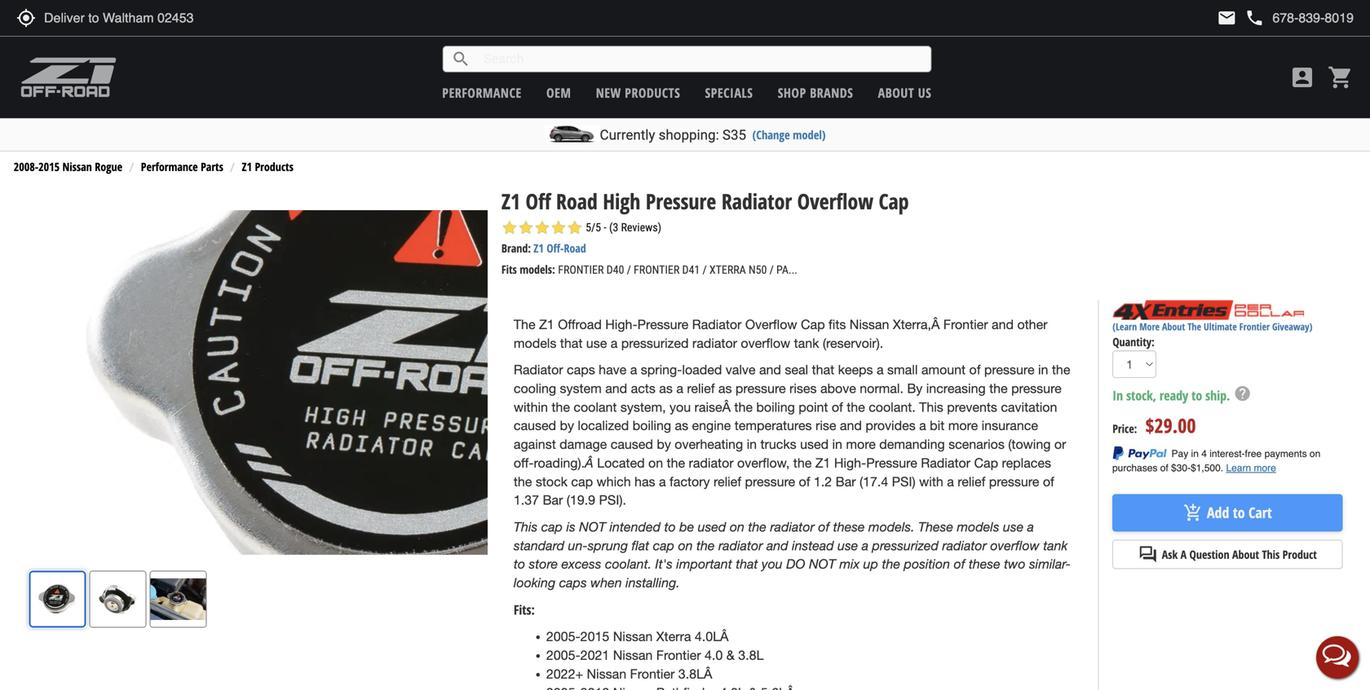 Task type: locate. For each thing, give the bounding box(es) containing it.
z1 off road high pressure radiator overflow cap star star star star star 5/5 - (3 reviews) brand: z1 off-road fits models: frontier d40 / frontier d41 / xterra n50 / pa...
[[502, 187, 909, 277]]

boiling
[[756, 400, 795, 415], [633, 419, 671, 434]]

0 vertical spatial cap
[[879, 187, 909, 216]]

1 horizontal spatial the
[[1188, 320, 1202, 334]]

3.8l
[[738, 649, 764, 664]]

in
[[1038, 363, 1049, 378], [747, 437, 757, 452], [832, 437, 843, 452]]

1 horizontal spatial pressurized
[[872, 538, 939, 554]]

radiator down overheating
[[689, 456, 734, 471]]

the up cavitation
[[1052, 363, 1071, 378]]

frontier down xterra in the bottom of the page
[[656, 649, 701, 664]]

coolant. inside radiator caps have a spring-loaded valve and seal that keeps a small amount of pressure in the cooling system and acts as a relief as pressure rises above normal. by increasing the pressure within the coolant system, you raiseâ the boiling point of the coolant. this prevents cavitation caused by localized boiling as engine temperatures rise and provides a bit more insurance against damage caused by overheating in trucks used in more demanding scenarios (towing or off-roading).
[[869, 400, 916, 415]]

and left seal
[[759, 363, 781, 378]]

0 horizontal spatial not
[[579, 520, 606, 535]]

standard
[[514, 538, 565, 554]]

ultimate
[[1204, 320, 1237, 334]]

2022+
[[546, 667, 583, 682]]

to left store
[[514, 557, 525, 572]]

overflow inside z1 off road high pressure radiator overflow cap star star star star star 5/5 - (3 reviews) brand: z1 off-road fits models: frontier d40 / frontier d41 / xterra n50 / pa...
[[797, 187, 874, 216]]

oem link
[[546, 84, 571, 102]]

that inside this cap is not intended to be used on the radiator of these models. these models use a standard un-sprung flat cap on the radiator and instead use a pressurized radiator overflow tank to store excess coolant. it's important that you do not mix up the position of these two similar- looking caps when installing.
[[736, 557, 758, 572]]

xterra
[[656, 630, 691, 645]]

pressure right high
[[646, 187, 716, 216]]

sprung
[[588, 538, 628, 554]]

tank up seal
[[794, 336, 819, 351]]

coolant. inside this cap is not intended to be used on the radiator of these models. these models use a standard un-sprung flat cap on the radiator and instead use a pressurized radiator overflow tank to store excess coolant. it's important that you do not mix up the position of these two similar- looking caps when installing.
[[605, 557, 652, 572]]

overflow
[[741, 336, 791, 351], [991, 538, 1040, 554]]

pressurized up spring-
[[621, 336, 689, 351]]

the
[[514, 317, 536, 332], [1188, 320, 1202, 334]]

1 vertical spatial overflow
[[745, 317, 797, 332]]

rogue
[[95, 159, 122, 175]]

1 horizontal spatial coolant.
[[869, 400, 916, 415]]

1 horizontal spatial about
[[1162, 320, 1185, 334]]

cooling
[[514, 381, 556, 396]]

tank
[[794, 336, 819, 351], [1043, 538, 1068, 554]]

0 horizontal spatial models
[[514, 336, 557, 351]]

1 vertical spatial bar
[[543, 493, 563, 508]]

replaces
[[1002, 456, 1051, 471]]

0 horizontal spatial on
[[648, 456, 663, 471]]

0 vertical spatial used
[[800, 437, 829, 452]]

used inside radiator caps have a spring-loaded valve and seal that keeps a small amount of pressure in the cooling system and acts as a relief as pressure rises above normal. by increasing the pressure within the coolant system, you raiseâ the boiling point of the coolant. this prevents cavitation caused by localized boiling as engine temperatures rise and provides a bit more insurance against damage caused by overheating in trucks used in more demanding scenarios (towing or off-roading).
[[800, 437, 829, 452]]

1 vertical spatial high-
[[834, 456, 866, 471]]

1 horizontal spatial frontier
[[634, 263, 680, 277]]

add_shopping_cart
[[1183, 504, 1203, 523]]

2 vertical spatial this
[[1262, 547, 1280, 563]]

insurance
[[982, 419, 1038, 434]]

(change model) link
[[753, 127, 826, 143]]

caused up 'located'
[[611, 437, 653, 452]]

bar right 1.2
[[836, 475, 856, 490]]

4.0
[[705, 649, 723, 664]]

2 / from the left
[[703, 263, 707, 277]]

radiator inside located on the radiator overflow, the z1 high-pressure radiator cap replaces the stock cap which has a factory relief pressure of 1.2 bar (17.4 psi) with a relief pressure of 1.37 bar (19.9 psi).
[[689, 456, 734, 471]]

0 horizontal spatial boiling
[[633, 419, 671, 434]]

n50
[[749, 263, 767, 277]]

as up raiseâ the
[[719, 381, 732, 396]]

1 horizontal spatial high-
[[834, 456, 866, 471]]

1 vertical spatial pressurized
[[872, 538, 939, 554]]

not right is
[[579, 520, 606, 535]]

not down instead
[[809, 557, 836, 572]]

a down spring-
[[676, 381, 683, 396]]

giveaway)
[[1272, 320, 1313, 334]]

this left product
[[1262, 547, 1280, 563]]

increasing
[[926, 381, 986, 396]]

0 horizontal spatial bar
[[543, 493, 563, 508]]

keeps
[[838, 363, 873, 378]]

0 horizontal spatial overflow
[[741, 336, 791, 351]]

rise
[[816, 419, 836, 434]]

2 horizontal spatial cap
[[653, 538, 675, 554]]

0 vertical spatial caps
[[567, 363, 595, 378]]

that up above
[[812, 363, 835, 378]]

cap inside "the z1 offroad high-pressure radiator overflow cap fits nissan xterra,â frontier and other models that use a pressurized radiator overflow tank (reservoir)."
[[801, 317, 825, 332]]

that down offroad
[[560, 336, 583, 351]]

overflow up valve
[[741, 336, 791, 351]]

caps inside this cap is not intended to be used on the radiator of these models. these models use a standard un-sprung flat cap on the radiator and instead use a pressurized radiator overflow tank to store excess coolant. it's important that you do not mix up the position of these two similar- looking caps when installing.
[[559, 575, 587, 591]]

models up cooling
[[514, 336, 557, 351]]

product
[[1283, 547, 1317, 563]]

1 vertical spatial use
[[1003, 520, 1024, 535]]

1 horizontal spatial used
[[800, 437, 829, 452]]

nissan right 2021
[[613, 649, 653, 664]]

0 vertical spatial use
[[586, 336, 607, 351]]

bit
[[930, 419, 945, 434]]

0 vertical spatial high-
[[605, 317, 638, 332]]

2 vertical spatial pressure
[[866, 456, 917, 471]]

caps inside radiator caps have a spring-loaded valve and seal that keeps a small amount of pressure in the cooling system and acts as a relief as pressure rises above normal. by increasing the pressure within the coolant system, you raiseâ the boiling point of the coolant. this prevents cavitation caused by localized boiling as engine temperatures rise and provides a bit more insurance against damage caused by overheating in trucks used in more demanding scenarios (towing or off-roading).
[[567, 363, 595, 378]]

factory
[[670, 475, 710, 490]]

2021
[[580, 649, 610, 664]]

road up 5/5 - at the top of page
[[556, 187, 598, 216]]

2 horizontal spatial cap
[[974, 456, 998, 471]]

the down system
[[552, 400, 570, 415]]

0 horizontal spatial as
[[659, 381, 673, 396]]

pressure
[[646, 187, 716, 216], [638, 317, 689, 332], [866, 456, 917, 471]]

2 vertical spatial about
[[1232, 547, 1259, 563]]

0 horizontal spatial the
[[514, 317, 536, 332]]

frontier down z1 off-road link at top left
[[558, 263, 604, 277]]

psi).
[[599, 493, 626, 508]]

z1 off-road link
[[534, 241, 586, 256]]

2005- up 2021
[[546, 630, 581, 645]]

phone link
[[1245, 8, 1354, 28]]

star
[[502, 220, 518, 236], [518, 220, 534, 236], [534, 220, 550, 236], [550, 220, 567, 236], [567, 220, 583, 236]]

1 horizontal spatial more
[[948, 419, 978, 434]]

1 horizontal spatial models
[[957, 520, 1000, 535]]

1 horizontal spatial by
[[657, 437, 671, 452]]

0 vertical spatial tank
[[794, 336, 819, 351]]

1 horizontal spatial /
[[703, 263, 707, 277]]

the left offroad
[[514, 317, 536, 332]]

bar down stock
[[543, 493, 563, 508]]

coolant. up provides
[[869, 400, 916, 415]]

1 horizontal spatial use
[[838, 538, 858, 554]]

and up 'do'
[[767, 538, 788, 554]]

coolant
[[574, 400, 617, 415]]

a up acts
[[630, 363, 637, 378]]

within
[[514, 400, 548, 415]]

that inside radiator caps have a spring-loaded valve and seal that keeps a small amount of pressure in the cooling system and acts as a relief as pressure rises above normal. by increasing the pressure within the coolant system, you raiseâ the boiling point of the coolant. this prevents cavitation caused by localized boiling as engine temperatures rise and provides a bit more insurance against damage caused by overheating in trucks used in more demanding scenarios (towing or off-roading).
[[812, 363, 835, 378]]

2 vertical spatial use
[[838, 538, 858, 554]]

0 vertical spatial 2015
[[38, 159, 60, 175]]

1 horizontal spatial cap
[[879, 187, 909, 216]]

overflow inside "the z1 offroad high-pressure radiator overflow cap fits nissan xterra,â frontier and other models that use a pressurized radiator overflow tank (reservoir)."
[[745, 317, 797, 332]]

add_shopping_cart add to cart
[[1183, 503, 1272, 523]]

2015 for 2005-
[[580, 630, 610, 645]]

used down rise
[[800, 437, 829, 452]]

z1 inside located on the radiator overflow, the z1 high-pressure radiator cap replaces the stock cap which has a factory relief pressure of 1.2 bar (17.4 psi) with a relief pressure of 1.37 bar (19.9 psi).
[[815, 456, 831, 471]]

us
[[918, 84, 932, 102]]

that inside "the z1 offroad high-pressure radiator overflow cap fits nissan xterra,â frontier and other models that use a pressurized radiator overflow tank (reservoir)."
[[560, 336, 583, 351]]

0 vertical spatial that
[[560, 336, 583, 351]]

use down offroad
[[586, 336, 607, 351]]

0 horizontal spatial high-
[[605, 317, 638, 332]]

0 vertical spatial bar
[[836, 475, 856, 490]]

excess
[[562, 557, 601, 572]]

caused up against
[[514, 419, 556, 434]]

performance parts link
[[141, 159, 223, 175]]

be
[[680, 520, 694, 535]]

high-
[[605, 317, 638, 332], [834, 456, 866, 471]]

1 vertical spatial 2015
[[580, 630, 610, 645]]

1 vertical spatial boiling
[[633, 419, 671, 434]]

that right important
[[736, 557, 758, 572]]

use up mix
[[838, 538, 858, 554]]

1 vertical spatial this
[[514, 520, 538, 535]]

system,
[[621, 400, 666, 415]]

1 vertical spatial used
[[698, 520, 726, 535]]

pressure inside located on the radiator overflow, the z1 high-pressure radiator cap replaces the stock cap which has a factory relief pressure of 1.2 bar (17.4 psi) with a relief pressure of 1.37 bar (19.9 psi).
[[866, 456, 917, 471]]

radiator caps have a spring-loaded valve and seal that keeps a small amount of pressure in the cooling system and acts as a relief as pressure rises above normal. by increasing the pressure within the coolant system, you raiseâ the boiling point of the coolant. this prevents cavitation caused by localized boiling as engine temperatures rise and provides a bit more insurance against damage caused by overheating in trucks used in more demanding scenarios (towing or off-roading).
[[514, 363, 1071, 471]]

caps down excess
[[559, 575, 587, 591]]

have
[[599, 363, 627, 378]]

overflow for high
[[797, 187, 874, 216]]

frontier right ultimate
[[1240, 320, 1270, 334]]

2 vertical spatial that
[[736, 557, 758, 572]]

2015 for 2008-
[[38, 159, 60, 175]]

0 vertical spatial caused
[[514, 419, 556, 434]]

two
[[1004, 557, 1026, 572]]

to left "ship."
[[1192, 387, 1202, 405]]

relief
[[687, 381, 715, 396], [714, 475, 741, 490], [958, 475, 986, 490]]

0 horizontal spatial this
[[514, 520, 538, 535]]

0 horizontal spatial frontier
[[558, 263, 604, 277]]

on inside located on the radiator overflow, the z1 high-pressure radiator cap replaces the stock cap which has a factory relief pressure of 1.2 bar (17.4 psi) with a relief pressure of 1.37 bar (19.9 psi).
[[648, 456, 663, 471]]

pressure inside z1 off road high pressure radiator overflow cap star star star star star 5/5 - (3 reviews) brand: z1 off-road fits models: frontier d40 / frontier d41 / xterra n50 / pa...
[[646, 187, 716, 216]]

1 vertical spatial caused
[[611, 437, 653, 452]]

0 vertical spatial overflow
[[797, 187, 874, 216]]

z1 left offroad
[[539, 317, 554, 332]]

performance
[[141, 159, 198, 175]]

radiator down (change at the right top of the page
[[722, 187, 792, 216]]

2 frontier from the left
[[634, 263, 680, 277]]

brands
[[810, 84, 853, 102]]

not
[[579, 520, 606, 535], [809, 557, 836, 572]]

a right with
[[947, 475, 954, 490]]

ship.
[[1206, 387, 1230, 405]]

spring-
[[641, 363, 682, 378]]

overflow
[[797, 187, 874, 216], [745, 317, 797, 332]]

about right question
[[1232, 547, 1259, 563]]

to inside the in stock, ready to ship. help
[[1192, 387, 1202, 405]]

2 horizontal spatial /
[[770, 263, 774, 277]]

used
[[800, 437, 829, 452], [698, 520, 726, 535]]

1 horizontal spatial on
[[678, 538, 693, 554]]

as left engine on the bottom right
[[675, 419, 689, 434]]

search
[[451, 49, 471, 69]]

stock
[[536, 475, 568, 490]]

of up instead
[[818, 520, 830, 535]]

Search search field
[[471, 47, 931, 72]]

1 vertical spatial more
[[846, 437, 876, 452]]

0 horizontal spatial you
[[670, 400, 691, 415]]

high
[[603, 187, 641, 216]]

road down 5/5 - at the top of page
[[564, 241, 586, 256]]

1 vertical spatial that
[[812, 363, 835, 378]]

2005-2015 nissan xterra 4.0lâ 2005-2021 nissan frontier 4.0 & 3.8l 2022+ nissan frontier 3.8lâ
[[546, 630, 764, 682]]

you inside this cap is not intended to be used on the radiator of these models. these models use a standard un-sprung flat cap on the radiator and instead use a pressurized radiator overflow tank to store excess coolant. it's important that you do not mix up the position of these two similar- looking caps when installing.
[[762, 557, 783, 572]]

in down rise
[[832, 437, 843, 452]]

that
[[560, 336, 583, 351], [812, 363, 835, 378], [736, 557, 758, 572]]

high- inside "the z1 offroad high-pressure radiator overflow cap fits nissan xterra,â frontier and other models that use a pressurized radiator overflow tank (reservoir)."
[[605, 317, 638, 332]]

performance link
[[442, 84, 522, 102]]

relief inside radiator caps have a spring-loaded valve and seal that keeps a small amount of pressure in the cooling system and acts as a relief as pressure rises above normal. by increasing the pressure within the coolant system, you raiseâ the boiling point of the coolant. this prevents cavitation caused by localized boiling as engine temperatures rise and provides a bit more insurance against damage caused by overheating in trucks used in more demanding scenarios (towing or off-roading).
[[687, 381, 715, 396]]

to
[[1192, 387, 1202, 405], [1233, 503, 1245, 523], [664, 520, 676, 535], [514, 557, 525, 572]]

/ right d40
[[627, 263, 631, 277]]

overflow up two on the bottom right of page
[[991, 538, 1040, 554]]

0 vertical spatial overflow
[[741, 336, 791, 351]]

road
[[556, 187, 598, 216], [564, 241, 586, 256]]

this inside radiator caps have a spring-loaded valve and seal that keeps a small amount of pressure in the cooling system and acts as a relief as pressure rises above normal. by increasing the pressure within the coolant system, you raiseâ the boiling point of the coolant. this prevents cavitation caused by localized boiling as engine temperatures rise and provides a bit more insurance against damage caused by overheating in trucks used in more demanding scenarios (towing or off-roading).
[[919, 400, 944, 415]]

1 vertical spatial cap
[[541, 520, 563, 535]]

about inside question_answer ask a question about this product
[[1232, 547, 1259, 563]]

seal
[[785, 363, 808, 378]]

and inside this cap is not intended to be used on the radiator of these models. these models use a standard un-sprung flat cap on the radiator and instead use a pressurized radiator overflow tank to store excess coolant. it's important that you do not mix up the position of these two similar- looking caps when installing.
[[767, 538, 788, 554]]

to left be
[[664, 520, 676, 535]]

of down replaces
[[1043, 475, 1054, 490]]

xterra,â frontier
[[893, 317, 988, 332]]

as down spring-
[[659, 381, 673, 396]]

1 horizontal spatial bar
[[836, 475, 856, 490]]

cap for high
[[879, 187, 909, 216]]

0 vertical spatial on
[[648, 456, 663, 471]]

radiator inside located on the radiator overflow, the z1 high-pressure radiator cap replaces the stock cap which has a factory relief pressure of 1.2 bar (17.4 psi) with a relief pressure of 1.37 bar (19.9 psi).
[[921, 456, 971, 471]]

models right these
[[957, 520, 1000, 535]]

0 vertical spatial 2005-
[[546, 630, 581, 645]]

shopping_cart link
[[1324, 64, 1354, 91]]

d41
[[682, 263, 700, 277]]

pressurized inside "the z1 offroad high-pressure radiator overflow cap fits nissan xterra,â frontier and other models that use a pressurized radiator overflow tank (reservoir)."
[[621, 336, 689, 351]]

1 horizontal spatial cap
[[571, 475, 593, 490]]

1 vertical spatial cap
[[801, 317, 825, 332]]

on down be
[[678, 538, 693, 554]]

0 vertical spatial pressure
[[646, 187, 716, 216]]

pressurized down models.
[[872, 538, 939, 554]]

0 vertical spatial boiling
[[756, 400, 795, 415]]

as
[[659, 381, 673, 396], [719, 381, 732, 396], [675, 419, 689, 434]]

on up important
[[730, 520, 745, 535]]

overflow up seal
[[745, 317, 797, 332]]

nissan up (reservoir). at the right
[[850, 317, 889, 332]]

used right be
[[698, 520, 726, 535]]

tank up similar- on the right bottom
[[1043, 538, 1068, 554]]

by up damage
[[560, 419, 574, 434]]

0 vertical spatial more
[[948, 419, 978, 434]]

0 horizontal spatial about
[[878, 84, 915, 102]]

pressure inside "the z1 offroad high-pressure radiator overflow cap fits nissan xterra,â frontier and other models that use a pressurized radiator overflow tank (reservoir)."
[[638, 317, 689, 332]]

0 horizontal spatial caused
[[514, 419, 556, 434]]

pressurized inside this cap is not intended to be used on the radiator of these models. these models use a standard un-sprung flat cap on the radiator and instead use a pressurized radiator overflow tank to store excess coolant. it's important that you do not mix up the position of these two similar- looking caps when installing.
[[872, 538, 939, 554]]

shopping_cart
[[1328, 64, 1354, 91]]

cap up it's
[[653, 538, 675, 554]]

0 vertical spatial coolant.
[[869, 400, 916, 415]]

this up bit
[[919, 400, 944, 415]]

0 horizontal spatial 2015
[[38, 159, 60, 175]]

1 vertical spatial models
[[957, 520, 1000, 535]]

boiling up temperatures
[[756, 400, 795, 415]]

0 horizontal spatial that
[[560, 336, 583, 351]]

of down above
[[832, 400, 843, 415]]

pressure up psi)
[[866, 456, 917, 471]]

/
[[627, 263, 631, 277], [703, 263, 707, 277], [770, 263, 774, 277]]

radiator inside "the z1 offroad high-pressure radiator overflow cap fits nissan xterra,â frontier and other models that use a pressurized radiator overflow tank (reservoir)."
[[692, 317, 742, 332]]

these up mix
[[833, 520, 865, 535]]

overflow down the model)
[[797, 187, 874, 216]]

relief down the loaded
[[687, 381, 715, 396]]

0 horizontal spatial cap
[[541, 520, 563, 535]]

cap inside z1 off road high pressure radiator overflow cap star star star star star 5/5 - (3 reviews) brand: z1 off-road fits models: frontier d40 / frontier d41 / xterra n50 / pa...
[[879, 187, 909, 216]]

frontier left 3.8lâ
[[630, 667, 675, 682]]

/ right n50
[[770, 263, 774, 277]]

1 horizontal spatial 2015
[[580, 630, 610, 645]]

0 horizontal spatial cap
[[801, 317, 825, 332]]

by
[[560, 419, 574, 434], [657, 437, 671, 452]]

the left ultimate
[[1188, 320, 1202, 334]]

radiator up the loaded
[[692, 317, 742, 332]]

account_box
[[1290, 64, 1316, 91]]

you right the system, at bottom
[[670, 400, 691, 415]]

a
[[611, 336, 618, 351], [630, 363, 637, 378], [877, 363, 884, 378], [676, 381, 683, 396], [919, 419, 926, 434], [659, 475, 666, 490], [947, 475, 954, 490], [1027, 520, 1034, 535], [862, 538, 869, 554]]

1 vertical spatial pressure
[[638, 317, 689, 332]]

2 horizontal spatial on
[[730, 520, 745, 535]]

this inside this cap is not intended to be used on the radiator of these models. these models use a standard un-sprung flat cap on the radiator and instead use a pressurized radiator overflow tank to store excess coolant. it's important that you do not mix up the position of these two similar- looking caps when installing.
[[514, 520, 538, 535]]

2015 inside 2005-2015 nissan xterra 4.0lâ 2005-2021 nissan frontier 4.0 & 3.8l 2022+ nissan frontier 3.8lâ
[[580, 630, 610, 645]]

1 vertical spatial 2005-
[[546, 649, 581, 664]]

currently shopping: s35 (change model)
[[600, 127, 826, 143]]

0 vertical spatial pressurized
[[621, 336, 689, 351]]

1 horizontal spatial caused
[[611, 437, 653, 452]]

1 horizontal spatial this
[[919, 400, 944, 415]]

in up cavitation
[[1038, 363, 1049, 378]]

2005- up 2022+
[[546, 649, 581, 664]]

caps up system
[[567, 363, 595, 378]]

0 vertical spatial not
[[579, 520, 606, 535]]

0 horizontal spatial use
[[586, 336, 607, 351]]

overflow inside this cap is not intended to be used on the radiator of these models. these models use a standard un-sprung flat cap on the radiator and instead use a pressurized radiator overflow tank to store excess coolant. it's important that you do not mix up the position of these two similar- looking caps when installing.
[[991, 538, 1040, 554]]

0 horizontal spatial /
[[627, 263, 631, 277]]

radiator up important
[[719, 538, 763, 554]]

radiator up with
[[921, 456, 971, 471]]

1 horizontal spatial not
[[809, 557, 836, 572]]

cap left is
[[541, 520, 563, 535]]

these left two on the bottom right of page
[[969, 557, 1001, 572]]

specials
[[705, 84, 753, 102]]

tank inside this cap is not intended to be used on the radiator of these models. these models use a standard un-sprung flat cap on the radiator and instead use a pressurized radiator overflow tank to store excess coolant. it's important that you do not mix up the position of these two similar- looking caps when installing.
[[1043, 538, 1068, 554]]

you left 'do'
[[762, 557, 783, 572]]

and left the other
[[992, 317, 1014, 332]]

0 vertical spatial this
[[919, 400, 944, 415]]



Task type: vqa. For each thing, say whether or not it's contained in the screenshot.
Model
no



Task type: describe. For each thing, give the bounding box(es) containing it.
1 vertical spatial by
[[657, 437, 671, 452]]

prevents
[[947, 400, 997, 415]]

parts
[[201, 159, 223, 175]]

1 2005- from the top
[[546, 630, 581, 645]]

2 horizontal spatial as
[[719, 381, 732, 396]]

1 vertical spatial road
[[564, 241, 586, 256]]

radiator up instead
[[770, 520, 815, 535]]

2 vertical spatial frontier
[[630, 667, 675, 682]]

model)
[[793, 127, 826, 143]]

point
[[799, 400, 828, 415]]

2 vertical spatial cap
[[653, 538, 675, 554]]

2008-2015 nissan rogue link
[[14, 159, 122, 175]]

radiator inside "the z1 offroad high-pressure radiator overflow cap fits nissan xterra,â frontier and other models that use a pressurized radiator overflow tank (reservoir)."
[[692, 336, 737, 351]]

localized
[[578, 419, 629, 434]]

relief down scenarios
[[958, 475, 986, 490]]

temperatures
[[735, 419, 812, 434]]

(change
[[753, 127, 790, 143]]

this inside question_answer ask a question about this product
[[1262, 547, 1280, 563]]

roading).
[[534, 456, 585, 471]]

of right position
[[954, 557, 965, 572]]

2 star from the left
[[518, 220, 534, 236]]

pressure for high-
[[638, 317, 689, 332]]

1 / from the left
[[627, 263, 631, 277]]

pressure for high
[[646, 187, 716, 216]]

cap inside located on the radiator overflow, the z1 high-pressure radiator cap replaces the stock cap which has a factory relief pressure of 1.2 bar (17.4 psi) with a relief pressure of 1.37 bar (19.9 psi).
[[974, 456, 998, 471]]

position
[[904, 557, 950, 572]]

1 horizontal spatial boiling
[[756, 400, 795, 415]]

overheating
[[675, 437, 743, 452]]

off-
[[514, 456, 534, 471]]

models inside "the z1 offroad high-pressure radiator overflow cap fits nissan xterra,â frontier and other models that use a pressurized radiator overflow tank (reservoir)."
[[514, 336, 557, 351]]

account_box link
[[1285, 64, 1320, 91]]

of up increasing
[[969, 363, 981, 378]]

0 horizontal spatial more
[[846, 437, 876, 452]]

overflow inside "the z1 offroad high-pressure radiator overflow cap fits nissan xterra,â frontier and other models that use a pressurized radiator overflow tank (reservoir)."
[[741, 336, 791, 351]]

system
[[560, 381, 602, 396]]

question
[[1190, 547, 1230, 563]]

2 horizontal spatial use
[[1003, 520, 1024, 535]]

$29.00
[[1146, 413, 1196, 439]]

with
[[919, 475, 944, 490]]

in
[[1113, 387, 1123, 405]]

z1 left the products
[[242, 159, 252, 175]]

0 vertical spatial these
[[833, 520, 865, 535]]

5 star from the left
[[567, 220, 583, 236]]

engine
[[692, 419, 731, 434]]

0 vertical spatial about
[[878, 84, 915, 102]]

about us link
[[878, 84, 932, 102]]

overflow,
[[737, 456, 790, 471]]

mail link
[[1217, 8, 1237, 28]]

1 frontier from the left
[[558, 263, 604, 277]]

do
[[786, 557, 806, 572]]

nissan down 2021
[[587, 667, 627, 682]]

new products
[[596, 84, 680, 102]]

models:
[[520, 262, 555, 277]]

to right add
[[1233, 503, 1245, 523]]

0 horizontal spatial in
[[747, 437, 757, 452]]

3 star from the left
[[534, 220, 550, 236]]

0 vertical spatial by
[[560, 419, 574, 434]]

performance parts
[[141, 159, 223, 175]]

2 2005- from the top
[[546, 649, 581, 664]]

1 vertical spatial frontier
[[656, 649, 701, 664]]

performance
[[442, 84, 522, 102]]

the down located on the radiator overflow, the z1 high-pressure radiator cap replaces the stock cap which has a factory relief pressure of 1.2 bar (17.4 psi) with a relief pressure of 1.37 bar (19.9 psi).
[[748, 520, 767, 535]]

shop brands link
[[778, 84, 853, 102]]

against
[[514, 437, 556, 452]]

radiator down these
[[942, 538, 987, 554]]

1 star from the left
[[502, 220, 518, 236]]

z1 left off
[[502, 187, 520, 216]]

&
[[727, 649, 735, 664]]

cap inside located on the radiator overflow, the z1 high-pressure radiator cap replaces the stock cap which has a factory relief pressure of 1.2 bar (17.4 psi) with a relief pressure of 1.37 bar (19.9 psi).
[[571, 475, 593, 490]]

z1 left off-
[[534, 241, 544, 256]]

acts
[[631, 381, 656, 396]]

of left 1.2
[[799, 475, 810, 490]]

2 horizontal spatial in
[[1038, 363, 1049, 378]]

phone
[[1245, 8, 1265, 28]]

installing.
[[626, 575, 680, 591]]

cap for high-
[[801, 317, 825, 332]]

radiator inside z1 off road high pressure radiator overflow cap star star star star star 5/5 - (3 reviews) brand: z1 off-road fits models: frontier d40 / frontier d41 / xterra n50 / pa...
[[722, 187, 792, 216]]

located on the radiator overflow, the z1 high-pressure radiator cap replaces the stock cap which has a factory relief pressure of 1.2 bar (17.4 psi) with a relief pressure of 1.37 bar (19.9 psi).
[[514, 456, 1054, 508]]

shop
[[778, 84, 806, 102]]

a right 'has'
[[659, 475, 666, 490]]

1 vertical spatial not
[[809, 557, 836, 572]]

3.8lâ
[[678, 667, 712, 682]]

the right "up"
[[882, 557, 901, 572]]

z1 motorsports logo image
[[20, 57, 117, 98]]

brand:
[[502, 241, 531, 256]]

z1 products link
[[242, 159, 293, 175]]

2008-2015 nissan rogue
[[14, 159, 122, 175]]

high- inside located on the radiator overflow, the z1 high-pressure radiator cap replaces the stock cap which has a factory relief pressure of 1.2 bar (17.4 psi) with a relief pressure of 1.37 bar (19.9 psi).
[[834, 456, 866, 471]]

the down the "off-"
[[514, 475, 532, 490]]

or
[[1055, 437, 1066, 452]]

you inside radiator caps have a spring-loaded valve and seal that keeps a small amount of pressure in the cooling system and acts as a relief as pressure rises above normal. by increasing the pressure within the coolant system, you raiseâ the boiling point of the coolant. this prevents cavitation caused by localized boiling as engine temperatures rise and provides a bit more insurance against damage caused by overheating in trucks used in more demanding scenarios (towing or off-roading).
[[670, 400, 691, 415]]

rises
[[790, 381, 817, 396]]

oem
[[546, 84, 571, 102]]

a left bit
[[919, 419, 926, 434]]

radiator inside radiator caps have a spring-loaded valve and seal that keeps a small amount of pressure in the cooling system and acts as a relief as pressure rises above normal. by increasing the pressure within the coolant system, you raiseâ the boiling point of the coolant. this prevents cavitation caused by localized boiling as engine temperatures rise and provides a bit more insurance against damage caused by overheating in trucks used in more demanding scenarios (towing or off-roading).
[[514, 363, 563, 378]]

similar-
[[1029, 557, 1071, 572]]

damage
[[560, 437, 607, 452]]

0 vertical spatial frontier
[[1240, 320, 1270, 334]]

models inside this cap is not intended to be used on the radiator of these models. these models use a standard un-sprung flat cap on the radiator and instead use a pressurized radiator overflow tank to store excess coolant. it's important that you do not mix up the position of these two similar- looking caps when installing.
[[957, 520, 1000, 535]]

nissan inside "the z1 offroad high-pressure radiator overflow cap fits nissan xterra,â frontier and other models that use a pressurized radiator overflow tank (reservoir)."
[[850, 317, 889, 332]]

and down have
[[605, 381, 627, 396]]

when
[[591, 575, 622, 591]]

mix
[[840, 557, 860, 572]]

overflow for high-
[[745, 317, 797, 332]]

more
[[1140, 320, 1160, 334]]

a up similar- on the right bottom
[[1027, 520, 1034, 535]]

instead
[[792, 538, 834, 554]]

help
[[1234, 385, 1252, 403]]

1 horizontal spatial in
[[832, 437, 843, 452]]

1 vertical spatial about
[[1162, 320, 1185, 334]]

products
[[625, 84, 680, 102]]

the up important
[[697, 538, 715, 554]]

and inside "the z1 offroad high-pressure radiator overflow cap fits nissan xterra,â frontier and other models that use a pressurized radiator overflow tank (reservoir)."
[[992, 317, 1014, 332]]

flat
[[632, 538, 649, 554]]

(learn
[[1113, 320, 1137, 334]]

mail phone
[[1217, 8, 1265, 28]]

specials link
[[705, 84, 753, 102]]

tank inside "the z1 offroad high-pressure radiator overflow cap fits nissan xterra,â frontier and other models that use a pressurized radiator overflow tank (reservoir)."
[[794, 336, 819, 351]]

has
[[635, 475, 655, 490]]

fits
[[502, 262, 517, 277]]

4 star from the left
[[550, 220, 567, 236]]

a up "up"
[[862, 538, 869, 554]]

models.
[[869, 520, 915, 535]]

(reservoir).
[[823, 336, 884, 351]]

5/5 -
[[586, 221, 607, 234]]

nissan left rogue
[[62, 159, 92, 175]]

1 horizontal spatial as
[[675, 419, 689, 434]]

nissan left xterra in the bottom of the page
[[613, 630, 653, 645]]

the up factory
[[667, 456, 685, 471]]

3 / from the left
[[770, 263, 774, 277]]

currently
[[600, 127, 655, 143]]

shopping:
[[659, 127, 719, 143]]

the up prevents
[[989, 381, 1008, 396]]

above
[[821, 381, 856, 396]]

my_location
[[16, 8, 36, 28]]

1 vertical spatial these
[[969, 557, 1001, 572]]

relief right factory
[[714, 475, 741, 490]]

price:
[[1113, 421, 1137, 437]]

2 vertical spatial on
[[678, 538, 693, 554]]

0 vertical spatial road
[[556, 187, 598, 216]]

price: $29.00
[[1113, 413, 1196, 439]]

off
[[526, 187, 551, 216]]

1 vertical spatial on
[[730, 520, 745, 535]]

pa...
[[777, 263, 798, 277]]

(17.4
[[860, 475, 888, 490]]

use inside "the z1 offroad high-pressure radiator overflow cap fits nissan xterra,â frontier and other models that use a pressurized radiator overflow tank (reservoir)."
[[586, 336, 607, 351]]

(learn more about the ultimate frontier giveaway)
[[1113, 320, 1313, 334]]

in stock, ready to ship. help
[[1113, 385, 1252, 405]]

(towing
[[1008, 437, 1051, 452]]

a inside "the z1 offroad high-pressure radiator overflow cap fits nissan xterra,â frontier and other models that use a pressurized radiator overflow tank (reservoir)."
[[611, 336, 618, 351]]

provides
[[866, 419, 916, 434]]

z1 inside "the z1 offroad high-pressure radiator overflow cap fits nissan xterra,â frontier and other models that use a pressurized radiator overflow tank (reservoir)."
[[539, 317, 554, 332]]

by
[[907, 381, 923, 396]]

cavitation
[[1001, 400, 1057, 415]]

and right rise
[[840, 419, 862, 434]]

ask
[[1162, 547, 1178, 563]]

the down above
[[847, 400, 865, 415]]

used inside this cap is not intended to be used on the radiator of these models. these models use a standard un-sprung flat cap on the radiator and instead use a pressurized radiator overflow tank to store excess coolant. it's important that you do not mix up the position of these two similar- looking caps when installing.
[[698, 520, 726, 535]]

about us
[[878, 84, 932, 102]]

a up normal.
[[877, 363, 884, 378]]

off-
[[547, 241, 564, 256]]

1.2
[[814, 475, 832, 490]]

d40
[[607, 263, 624, 277]]

the inside "the z1 offroad high-pressure radiator overflow cap fits nissan xterra,â frontier and other models that use a pressurized radiator overflow tank (reservoir)."
[[514, 317, 536, 332]]

new products link
[[596, 84, 680, 102]]

offroad
[[558, 317, 602, 332]]

the down trucks
[[793, 456, 812, 471]]

located
[[597, 456, 645, 471]]

mail
[[1217, 8, 1237, 28]]



